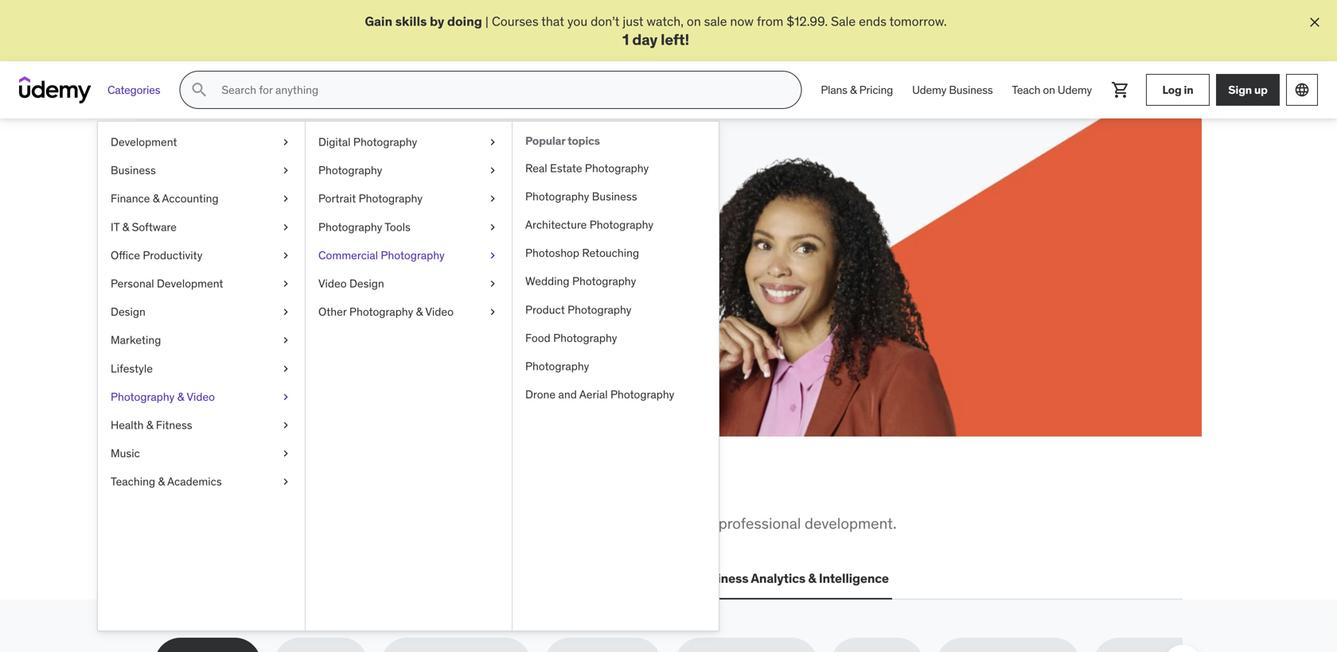 Task type: describe. For each thing, give the bounding box(es) containing it.
by
[[430, 13, 444, 29]]

business analytics & intelligence
[[695, 571, 889, 587]]

xsmall image for digital photography
[[486, 135, 499, 150]]

finance
[[111, 192, 150, 206]]

music link
[[98, 440, 305, 468]]

real estate photography
[[525, 161, 649, 176]]

teach
[[1012, 83, 1041, 97]]

portrait photography link
[[306, 185, 512, 213]]

lifestyle link
[[98, 355, 305, 383]]

health & fitness
[[111, 418, 192, 433]]

xsmall image for business
[[279, 163, 292, 179]]

2 udemy from the left
[[1058, 83, 1092, 97]]

you inside all the skills you need in one place from critical workplace skills to technical topics, our catalog supports well-rounded professional development.
[[314, 475, 360, 508]]

business link
[[98, 157, 305, 185]]

real estate photography link
[[513, 154, 719, 183]]

office productivity link
[[98, 242, 305, 270]]

photography business
[[525, 190, 637, 204]]

drone
[[525, 388, 556, 402]]

professional
[[719, 514, 801, 533]]

|
[[485, 13, 489, 29]]

just
[[623, 13, 644, 29]]

photography up tools
[[359, 192, 423, 206]]

development.
[[805, 514, 897, 533]]

Search for anything text field
[[218, 77, 782, 104]]

photography & video link
[[98, 383, 305, 412]]

the
[[196, 475, 237, 508]]

& for video
[[177, 390, 184, 404]]

xsmall image for office productivity
[[279, 248, 292, 264]]

xsmall image for development
[[279, 135, 292, 150]]

0 vertical spatial photography link
[[306, 157, 512, 185]]

xsmall image for other photography & video
[[486, 305, 499, 320]]

teach on udemy
[[1012, 83, 1092, 97]]

it certifications
[[286, 571, 380, 587]]

food photography link
[[513, 324, 719, 353]]

personal
[[111, 277, 154, 291]]

your
[[353, 259, 377, 276]]

xsmall image for video design
[[486, 276, 499, 292]]

for
[[262, 259, 277, 276]]

marketing
[[111, 333, 161, 348]]

digital
[[318, 135, 351, 149]]

other
[[318, 305, 347, 319]]

1 horizontal spatial design
[[349, 277, 384, 291]]

gain
[[365, 13, 393, 29]]

sale
[[704, 13, 727, 29]]

xsmall image for personal development
[[279, 276, 292, 292]]

& inside button
[[808, 571, 816, 587]]

product photography link
[[513, 296, 719, 324]]

tomorrow. for save)
[[329, 277, 386, 293]]

topics,
[[434, 514, 479, 533]]

rounded
[[659, 514, 715, 533]]

0 horizontal spatial design
[[111, 305, 146, 319]]

& for software
[[122, 220, 129, 234]]

business left teach
[[949, 83, 993, 97]]

health & fitness link
[[98, 412, 305, 440]]

business analytics & intelligence button
[[692, 560, 892, 598]]

sign up
[[1228, 83, 1268, 97]]

xsmall image for health & fitness
[[279, 418, 292, 434]]

gain skills by doing | courses that you don't just watch, on sale now from $12.99. sale ends tomorrow. 1 day left!
[[365, 13, 947, 49]]

estate
[[550, 161, 582, 176]]

fitness
[[156, 418, 192, 433]]

photography up the portrait at top left
[[318, 163, 382, 178]]

photography & video
[[111, 390, 215, 404]]

food photography
[[525, 331, 617, 346]]

all the skills you need in one place from critical workplace skills to technical topics, our catalog supports well-rounded professional development.
[[154, 475, 897, 533]]

certifications
[[299, 571, 380, 587]]

photoshop
[[525, 246, 580, 261]]

lifestyle
[[111, 362, 153, 376]]

other photography & video
[[318, 305, 454, 319]]

architecture photography
[[525, 218, 654, 232]]

xsmall image for it & software
[[279, 220, 292, 235]]

2 vertical spatial video
[[187, 390, 215, 404]]

place
[[509, 475, 576, 508]]

log in link
[[1146, 74, 1210, 106]]

photography down product photography
[[553, 331, 617, 346]]

photography tools link
[[306, 213, 512, 242]]

photography up photography business link
[[585, 161, 649, 176]]

it & software
[[111, 220, 177, 234]]

portrait
[[318, 192, 356, 206]]

$12.99. for save)
[[226, 277, 267, 293]]

photography business link
[[513, 183, 719, 211]]

academics
[[167, 475, 222, 489]]

office productivity
[[111, 248, 203, 263]]

$12.99. for |
[[787, 13, 828, 29]]

on inside the gain skills by doing | courses that you don't just watch, on sale now from $12.99. sale ends tomorrow. 1 day left!
[[687, 13, 701, 29]]

photography right digital
[[353, 135, 417, 149]]

video design link
[[306, 270, 512, 298]]

topics
[[568, 134, 600, 148]]

photography down photography tools link
[[381, 248, 445, 263]]

left!
[[661, 30, 689, 49]]

in inside learn, practice, succeed (and save) courses for every skill in your learning journey, starting at $12.99. sale ends tomorrow.
[[339, 259, 350, 276]]

xsmall image for photography
[[486, 163, 499, 179]]

log in
[[1163, 83, 1194, 97]]

retouching
[[582, 246, 639, 261]]

xsmall image for commercial photography
[[486, 248, 499, 264]]

it & software link
[[98, 213, 305, 242]]

business inside commercial photography element
[[592, 190, 637, 204]]

day
[[632, 30, 658, 49]]

photography down retouching
[[572, 275, 636, 289]]

1 vertical spatial skills
[[241, 475, 309, 508]]

shopping cart with 0 items image
[[1111, 81, 1130, 100]]

1 horizontal spatial on
[[1043, 83, 1055, 97]]

digital photography link
[[306, 128, 512, 157]]



Task type: locate. For each thing, give the bounding box(es) containing it.
our
[[483, 514, 505, 533]]

1 horizontal spatial it
[[286, 571, 297, 587]]

$12.99. down the "for"
[[226, 277, 267, 293]]

food
[[525, 331, 551, 346]]

it up 'office'
[[111, 220, 120, 234]]

in up topics,
[[430, 475, 454, 508]]

development
[[111, 135, 177, 149], [157, 277, 223, 291]]

xsmall image inside 'it & software' "link"
[[279, 220, 292, 235]]

& up fitness
[[177, 390, 184, 404]]

$12.99. right "from" in the top right of the page
[[787, 13, 828, 29]]

tomorrow. down the your
[[329, 277, 386, 293]]

1 vertical spatial it
[[286, 571, 297, 587]]

commercial photography link
[[306, 242, 512, 270]]

product
[[525, 303, 565, 317]]

wedding
[[525, 275, 570, 289]]

courses for doing
[[492, 13, 539, 29]]

0 vertical spatial tomorrow.
[[890, 13, 947, 29]]

xsmall image inside marketing link
[[279, 333, 292, 349]]

plans & pricing
[[821, 83, 893, 97]]

photography up and
[[525, 360, 589, 374]]

pricing
[[859, 83, 893, 97]]

xsmall image inside video design link
[[486, 276, 499, 292]]

photography down 'wedding photography' link
[[568, 303, 632, 317]]

0 horizontal spatial tomorrow.
[[329, 277, 386, 293]]

sale inside learn, practice, succeed (and save) courses for every skill in your learning journey, starting at $12.99. sale ends tomorrow.
[[270, 277, 295, 293]]

on left the sale
[[687, 13, 701, 29]]

supports
[[562, 514, 622, 533]]

tomorrow. inside the gain skills by doing | courses that you don't just watch, on sale now from $12.99. sale ends tomorrow. 1 day left!
[[890, 13, 947, 29]]

music
[[111, 447, 140, 461]]

1 horizontal spatial $12.99.
[[787, 13, 828, 29]]

xsmall image for portrait photography
[[486, 191, 499, 207]]

2 vertical spatial in
[[430, 475, 454, 508]]

and
[[558, 388, 577, 402]]

digital photography
[[318, 135, 417, 149]]

& down video design link
[[416, 305, 423, 319]]

xsmall image inside the design link
[[279, 305, 292, 320]]

tomorrow. inside learn, practice, succeed (and save) courses for every skill in your learning journey, starting at $12.99. sale ends tomorrow.
[[329, 277, 386, 293]]

drone and aerial photography
[[525, 388, 675, 402]]

& for academics
[[158, 475, 165, 489]]

categories
[[107, 83, 160, 97]]

it left certifications
[[286, 571, 297, 587]]

skills
[[395, 13, 427, 29], [241, 475, 309, 508], [315, 514, 349, 533]]

udemy image
[[19, 77, 92, 104]]

marketing link
[[98, 327, 305, 355]]

1 vertical spatial on
[[1043, 83, 1055, 97]]

wedding photography
[[525, 275, 636, 289]]

learn, practice, succeed (and save) courses for every skill in your learning journey, starting at $12.99. sale ends tomorrow.
[[212, 188, 521, 293]]

wedding photography link
[[513, 268, 719, 296]]

xsmall image inside photography & video link
[[279, 390, 292, 405]]

photography
[[353, 135, 417, 149], [585, 161, 649, 176], [318, 163, 382, 178], [525, 190, 589, 204], [359, 192, 423, 206], [590, 218, 654, 232], [318, 220, 382, 234], [381, 248, 445, 263], [572, 275, 636, 289], [568, 303, 632, 317], [349, 305, 413, 319], [553, 331, 617, 346], [525, 360, 589, 374], [611, 388, 675, 402], [111, 390, 175, 404]]

1 horizontal spatial sale
[[831, 13, 856, 29]]

1 horizontal spatial ends
[[859, 13, 887, 29]]

& for pricing
[[850, 83, 857, 97]]

1 vertical spatial you
[[314, 475, 360, 508]]

sale for |
[[831, 13, 856, 29]]

& right analytics
[[808, 571, 816, 587]]

0 horizontal spatial courses
[[212, 259, 259, 276]]

0 horizontal spatial you
[[314, 475, 360, 508]]

skill
[[314, 259, 336, 276]]

critical
[[193, 514, 238, 533]]

courses inside the gain skills by doing | courses that you don't just watch, on sale now from $12.99. sale ends tomorrow. 1 day left!
[[492, 13, 539, 29]]

sale up plans
[[831, 13, 856, 29]]

development down office productivity link
[[157, 277, 223, 291]]

learning
[[380, 259, 426, 276]]

0 vertical spatial on
[[687, 13, 701, 29]]

0 horizontal spatial in
[[339, 259, 350, 276]]

finance & accounting
[[111, 192, 219, 206]]

1 vertical spatial sale
[[270, 277, 295, 293]]

0 vertical spatial you
[[567, 13, 588, 29]]

teach on udemy link
[[1003, 71, 1102, 109]]

skills inside the gain skills by doing | courses that you don't just watch, on sale now from $12.99. sale ends tomorrow. 1 day left!
[[395, 13, 427, 29]]

technical
[[369, 514, 431, 533]]

skills left to
[[315, 514, 349, 533]]

xsmall image for music
[[279, 446, 292, 462]]

0 vertical spatial sale
[[831, 13, 856, 29]]

science
[[515, 571, 562, 587]]

one
[[459, 475, 505, 508]]

xsmall image inside health & fitness link
[[279, 418, 292, 434]]

0 horizontal spatial $12.99.
[[226, 277, 267, 293]]

1 vertical spatial photography link
[[513, 353, 719, 381]]

courses up at
[[212, 259, 259, 276]]

photography up commercial
[[318, 220, 382, 234]]

courses for (and
[[212, 259, 259, 276]]

1 horizontal spatial you
[[567, 13, 588, 29]]

it inside button
[[286, 571, 297, 587]]

in inside all the skills you need in one place from critical workplace skills to technical topics, our catalog supports well-rounded professional development.
[[430, 475, 454, 508]]

ends inside the gain skills by doing | courses that you don't just watch, on sale now from $12.99. sale ends tomorrow. 1 day left!
[[859, 13, 887, 29]]

data science button
[[481, 560, 565, 598]]

(and
[[212, 220, 267, 253]]

software
[[132, 220, 177, 234]]

1 vertical spatial video
[[425, 305, 454, 319]]

& right the teaching
[[158, 475, 165, 489]]

1 horizontal spatial udemy
[[1058, 83, 1092, 97]]

you inside the gain skills by doing | courses that you don't just watch, on sale now from $12.99. sale ends tomorrow. 1 day left!
[[567, 13, 588, 29]]

sign
[[1228, 83, 1252, 97]]

xsmall image inside business link
[[279, 163, 292, 179]]

xsmall image
[[279, 163, 292, 179], [486, 163, 499, 179], [279, 191, 292, 207], [486, 191, 499, 207], [279, 220, 292, 235], [486, 220, 499, 235], [486, 248, 499, 264], [279, 390, 292, 405], [279, 418, 292, 434], [279, 446, 292, 462], [279, 475, 292, 490]]

courses
[[492, 13, 539, 29], [212, 259, 259, 276]]

ends up pricing
[[859, 13, 887, 29]]

development down categories dropdown button
[[111, 135, 177, 149]]

in right log
[[1184, 83, 1194, 97]]

& up 'office'
[[122, 220, 129, 234]]

on
[[687, 13, 701, 29], [1043, 83, 1055, 97]]

video
[[318, 277, 347, 291], [425, 305, 454, 319], [187, 390, 215, 404]]

0 horizontal spatial video
[[187, 390, 215, 404]]

succeed
[[412, 188, 511, 221]]

0 vertical spatial skills
[[395, 13, 427, 29]]

you right that
[[567, 13, 588, 29]]

xsmall image inside other photography & video link
[[486, 305, 499, 320]]

1 vertical spatial courses
[[212, 259, 259, 276]]

xsmall image inside development link
[[279, 135, 292, 150]]

2 vertical spatial skills
[[315, 514, 349, 533]]

photography link up 'portrait photography'
[[306, 157, 512, 185]]

&
[[850, 83, 857, 97], [153, 192, 160, 206], [122, 220, 129, 234], [416, 305, 423, 319], [177, 390, 184, 404], [146, 418, 153, 433], [158, 475, 165, 489], [808, 571, 816, 587]]

development inside 'link'
[[157, 277, 223, 291]]

courses inside learn, practice, succeed (and save) courses for every skill in your learning journey, starting at $12.99. sale ends tomorrow.
[[212, 259, 259, 276]]

courses right "|"
[[492, 13, 539, 29]]

business inside button
[[695, 571, 749, 587]]

xsmall image inside teaching & academics link
[[279, 475, 292, 490]]

intelligence
[[819, 571, 889, 587]]

design link
[[98, 298, 305, 327]]

sale for save)
[[270, 277, 295, 293]]

now
[[730, 13, 754, 29]]

1 horizontal spatial tomorrow.
[[890, 13, 947, 29]]

business left analytics
[[695, 571, 749, 587]]

xsmall image for finance & accounting
[[279, 191, 292, 207]]

1 horizontal spatial video
[[318, 277, 347, 291]]

sale inside the gain skills by doing | courses that you don't just watch, on sale now from $12.99. sale ends tomorrow. 1 day left!
[[831, 13, 856, 29]]

doing
[[447, 13, 482, 29]]

in
[[1184, 83, 1194, 97], [339, 259, 350, 276], [430, 475, 454, 508]]

watch,
[[647, 13, 684, 29]]

1 horizontal spatial courses
[[492, 13, 539, 29]]

& right health
[[146, 418, 153, 433]]

photography link up drone and aerial photography on the bottom of the page
[[513, 353, 719, 381]]

plans
[[821, 83, 848, 97]]

photography down photography business link
[[590, 218, 654, 232]]

every
[[280, 259, 311, 276]]

teaching
[[111, 475, 155, 489]]

business
[[949, 83, 993, 97], [111, 163, 156, 178], [592, 190, 637, 204], [695, 571, 749, 587]]

popular topics
[[525, 134, 600, 148]]

popular
[[525, 134, 565, 148]]

ends inside learn, practice, succeed (and save) courses for every skill in your learning journey, starting at $12.99. sale ends tomorrow.
[[298, 277, 326, 293]]

up
[[1254, 83, 1268, 97]]

submit search image
[[190, 81, 209, 100]]

tomorrow. up the udemy business
[[890, 13, 947, 29]]

2 horizontal spatial video
[[425, 305, 454, 319]]

xsmall image inside portrait photography link
[[486, 191, 499, 207]]

$12.99. inside learn, practice, succeed (and save) courses for every skill in your learning journey, starting at $12.99. sale ends tomorrow.
[[226, 277, 267, 293]]

xsmall image inside digital photography link
[[486, 135, 499, 150]]

1 vertical spatial tomorrow.
[[329, 277, 386, 293]]

1 vertical spatial $12.99.
[[226, 277, 267, 293]]

teaching & academics link
[[98, 468, 305, 497]]

ends for save)
[[298, 277, 326, 293]]

you up to
[[314, 475, 360, 508]]

in up the video design on the top left
[[339, 259, 350, 276]]

ends
[[859, 13, 887, 29], [298, 277, 326, 293]]

0 horizontal spatial photography link
[[306, 157, 512, 185]]

don't
[[591, 13, 620, 29]]

0 vertical spatial it
[[111, 220, 120, 234]]

& inside 'link'
[[850, 83, 857, 97]]

1
[[622, 30, 629, 49]]

0 horizontal spatial sale
[[270, 277, 295, 293]]

xsmall image for marketing
[[279, 333, 292, 349]]

all
[[154, 475, 192, 508]]

1 vertical spatial development
[[157, 277, 223, 291]]

& for accounting
[[153, 192, 160, 206]]

xsmall image inside personal development 'link'
[[279, 276, 292, 292]]

0 horizontal spatial it
[[111, 220, 120, 234]]

skills up workplace
[[241, 475, 309, 508]]

& right plans
[[850, 83, 857, 97]]

0 horizontal spatial ends
[[298, 277, 326, 293]]

business up finance
[[111, 163, 156, 178]]

need
[[364, 475, 425, 508]]

it inside "link"
[[111, 220, 120, 234]]

0 vertical spatial design
[[349, 277, 384, 291]]

xsmall image for teaching & academics
[[279, 475, 292, 490]]

sale down every
[[270, 277, 295, 293]]

from
[[757, 13, 784, 29]]

video down lifestyle link
[[187, 390, 215, 404]]

drone and aerial photography link
[[513, 381, 719, 409]]

0 vertical spatial courses
[[492, 13, 539, 29]]

0 vertical spatial development
[[111, 135, 177, 149]]

udemy right pricing
[[912, 83, 947, 97]]

xsmall image inside office productivity link
[[279, 248, 292, 264]]

1 horizontal spatial photography link
[[513, 353, 719, 381]]

1 udemy from the left
[[912, 83, 947, 97]]

0 vertical spatial video
[[318, 277, 347, 291]]

$12.99. inside the gain skills by doing | courses that you don't just watch, on sale now from $12.99. sale ends tomorrow. 1 day left!
[[787, 13, 828, 29]]

photoshop retouching
[[525, 246, 639, 261]]

& inside "link"
[[122, 220, 129, 234]]

ends down 'skill'
[[298, 277, 326, 293]]

udemy left shopping cart with 0 items icon
[[1058, 83, 1092, 97]]

it for it certifications
[[286, 571, 297, 587]]

workplace
[[242, 514, 311, 533]]

design down personal
[[111, 305, 146, 319]]

video down 'skill'
[[318, 277, 347, 291]]

1 horizontal spatial skills
[[315, 514, 349, 533]]

design down the your
[[349, 277, 384, 291]]

photography up health & fitness
[[111, 390, 175, 404]]

1 horizontal spatial in
[[430, 475, 454, 508]]

commercial photography element
[[512, 122, 719, 631]]

it for it & software
[[111, 220, 120, 234]]

video down video design link
[[425, 305, 454, 319]]

0 horizontal spatial on
[[687, 13, 701, 29]]

0 horizontal spatial udemy
[[912, 83, 947, 97]]

xsmall image inside lifestyle link
[[279, 361, 292, 377]]

practice,
[[299, 188, 407, 221]]

data
[[484, 571, 512, 587]]

save)
[[272, 220, 335, 253]]

close image
[[1307, 14, 1323, 30]]

$12.99.
[[787, 13, 828, 29], [226, 277, 267, 293]]

accounting
[[162, 192, 219, 206]]

0 vertical spatial $12.99.
[[787, 13, 828, 29]]

on right teach
[[1043, 83, 1055, 97]]

photography right aerial
[[611, 388, 675, 402]]

journey,
[[429, 259, 474, 276]]

0 horizontal spatial skills
[[241, 475, 309, 508]]

xsmall image for design
[[279, 305, 292, 320]]

analytics
[[751, 571, 806, 587]]

tomorrow. for |
[[890, 13, 947, 29]]

xsmall image inside finance & accounting link
[[279, 191, 292, 207]]

xsmall image inside "commercial photography" link
[[486, 248, 499, 264]]

choose a language image
[[1294, 82, 1310, 98]]

xsmall image inside photography tools link
[[486, 220, 499, 235]]

well-
[[626, 514, 659, 533]]

& for fitness
[[146, 418, 153, 433]]

2 horizontal spatial in
[[1184, 83, 1194, 97]]

business down real estate photography link
[[592, 190, 637, 204]]

ends for |
[[859, 13, 887, 29]]

you
[[567, 13, 588, 29], [314, 475, 360, 508]]

1 vertical spatial ends
[[298, 277, 326, 293]]

photography tools
[[318, 220, 411, 234]]

from
[[154, 514, 189, 533]]

& right finance
[[153, 192, 160, 206]]

1 vertical spatial in
[[339, 259, 350, 276]]

xsmall image for photography tools
[[486, 220, 499, 235]]

xsmall image inside music link
[[279, 446, 292, 462]]

learn,
[[212, 188, 294, 221]]

photography down video design link
[[349, 305, 413, 319]]

development link
[[98, 128, 305, 157]]

skills left "by" on the left of page
[[395, 13, 427, 29]]

0 vertical spatial ends
[[859, 13, 887, 29]]

xsmall image for lifestyle
[[279, 361, 292, 377]]

1 vertical spatial design
[[111, 305, 146, 319]]

0 vertical spatial in
[[1184, 83, 1194, 97]]

2 horizontal spatial skills
[[395, 13, 427, 29]]

aerial
[[579, 388, 608, 402]]

finance & accounting link
[[98, 185, 305, 213]]

xsmall image
[[279, 135, 292, 150], [486, 135, 499, 150], [279, 248, 292, 264], [279, 276, 292, 292], [486, 276, 499, 292], [279, 305, 292, 320], [486, 305, 499, 320], [279, 333, 292, 349], [279, 361, 292, 377]]

xsmall image for photography & video
[[279, 390, 292, 405]]

photography up architecture
[[525, 190, 589, 204]]



Task type: vqa. For each thing, say whether or not it's contained in the screenshot.
skills
yes



